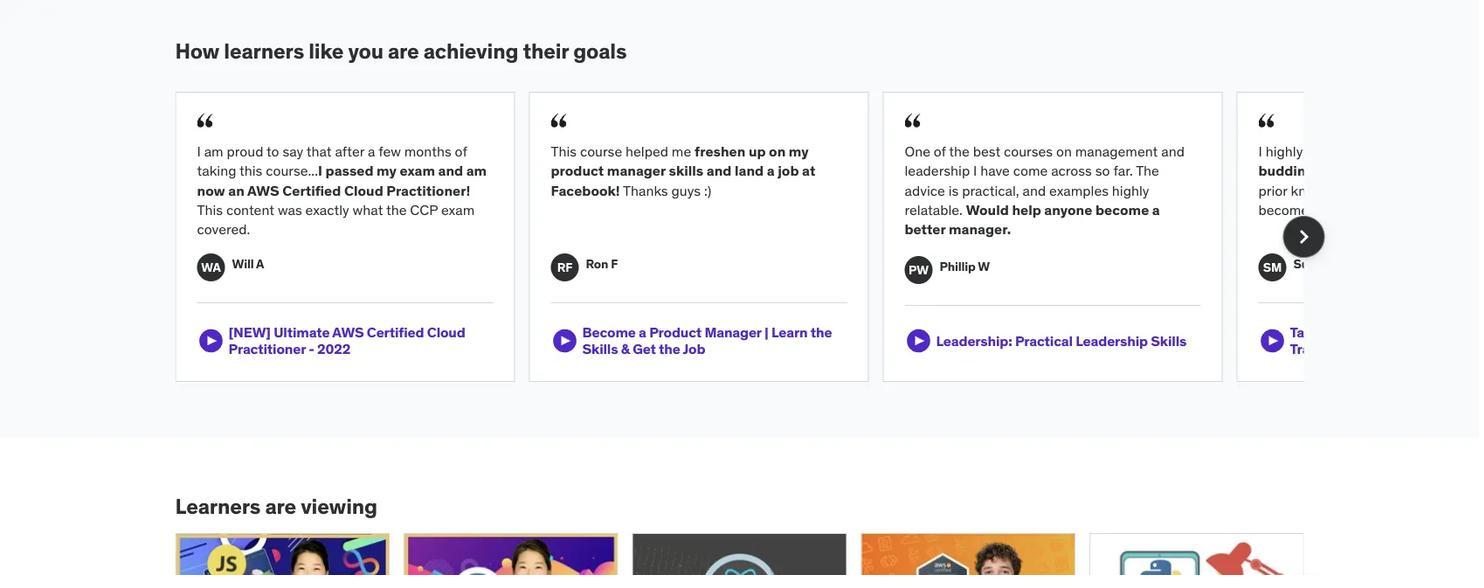 Task type: vqa. For each thing, say whether or not it's contained in the screenshot.


Task type: locate. For each thing, give the bounding box(es) containing it.
a left few
[[368, 142, 375, 160]]

2 of from the left
[[934, 142, 946, 160]]

and right management
[[1162, 142, 1185, 160]]

i up taking
[[197, 142, 201, 160]]

the inside one of the best courses on management and leadership i have come across so far. the advice is practical, and examples highly relatable.
[[950, 142, 970, 160]]

fo
[[1467, 142, 1480, 160]]

helped
[[626, 142, 669, 160]]

and
[[1162, 142, 1185, 160], [438, 162, 463, 180], [707, 162, 732, 180], [1023, 181, 1046, 199]]

0 horizontal spatial course
[[580, 142, 623, 160]]

1 horizontal spatial on
[[1057, 142, 1072, 160]]

this inside the i passed my exam and am now an aws certified cloud practitioner! this content was exactly what the ccp exam covered.
[[197, 201, 223, 219]]

after
[[335, 142, 365, 160]]

2022 left a- in the bottom right of the page
[[1344, 323, 1377, 341]]

0 horizontal spatial skills
[[583, 340, 618, 358]]

certified inside the i passed my exam and am now an aws certified cloud practitioner! this content was exactly what the ccp exam covered.
[[283, 181, 341, 199]]

1 horizontal spatial of
[[934, 142, 946, 160]]

1 vertical spatial are
[[265, 493, 296, 519]]

guys
[[672, 181, 701, 199]]

0 vertical spatial this
[[551, 142, 577, 160]]

next image
[[1291, 223, 1319, 251]]

the left best
[[950, 142, 970, 160]]

ron f
[[586, 256, 618, 272]]

am up taking
[[204, 142, 223, 160]]

i inside one of the best courses on management and leadership i have come across so far. the advice is practical, and examples highly relatable.
[[974, 162, 978, 180]]

1 horizontal spatial skills
[[1151, 332, 1187, 350]]

1 horizontal spatial my
[[789, 142, 809, 160]]

skills inside leadership: practical leadership skills link
[[1151, 332, 1187, 350]]

2022 inside tableau 2022 a-z: hands-on t
[[1344, 323, 1377, 341]]

exam right ccp on the left of the page
[[441, 201, 475, 219]]

of up leadership
[[934, 142, 946, 160]]

skills
[[1151, 332, 1187, 350], [583, 340, 618, 358]]

am inside i am proud to say that after a few months of taking this course...
[[204, 142, 223, 160]]

my inside the i passed my exam and am now an aws certified cloud practitioner! this content was exactly what the ccp exam covered.
[[377, 162, 397, 180]]

1 vertical spatial highly
[[1113, 181, 1150, 199]]

exam
[[400, 162, 435, 180], [441, 201, 475, 219]]

phillip w
[[940, 259, 990, 274]]

skills
[[669, 162, 704, 180]]

on right up
[[769, 142, 786, 160]]

a right &
[[639, 323, 647, 341]]

become a product manager | learn the skills & get the job
[[583, 323, 833, 358]]

0 vertical spatial certified
[[283, 181, 341, 199]]

are left the viewing
[[265, 493, 296, 519]]

exam down months
[[400, 162, 435, 180]]

0 horizontal spatial my
[[377, 162, 397, 180]]

i down 'that'
[[318, 162, 323, 180]]

highly
[[1266, 142, 1304, 160], [1113, 181, 1150, 199]]

1 horizontal spatial exam
[[441, 201, 475, 219]]

like
[[309, 38, 344, 64]]

course inside the recommend this course fo
[[1419, 142, 1464, 160]]

product
[[551, 162, 604, 180]]

1 vertical spatial am
[[467, 162, 487, 180]]

rf
[[558, 259, 573, 275]]

1 horizontal spatial highly
[[1266, 142, 1304, 160]]

you
[[348, 38, 384, 64]]

this up product
[[551, 142, 577, 160]]

certified right -
[[367, 323, 424, 341]]

1 horizontal spatial certified
[[367, 323, 424, 341]]

manager
[[705, 323, 762, 341]]

1 vertical spatial my
[[377, 162, 397, 180]]

a inside i am proud to say that after a few months of taking this course...
[[368, 142, 375, 160]]

highly left recommend
[[1266, 142, 1304, 160]]

i left have
[[974, 162, 978, 180]]

on inside "freshen up on my product manager skills and land a job at facebook!"
[[769, 142, 786, 160]]

and inside the i passed my exam and am now an aws certified cloud practitioner! this content was exactly what the ccp exam covered.
[[438, 162, 463, 180]]

aws right -
[[332, 323, 364, 341]]

0 horizontal spatial are
[[265, 493, 296, 519]]

0 horizontal spatial this
[[197, 201, 223, 219]]

is
[[949, 181, 959, 199]]

aws
[[247, 181, 280, 199], [332, 323, 364, 341]]

0 horizontal spatial am
[[204, 142, 223, 160]]

am up the practitioner!
[[467, 162, 487, 180]]

of right months
[[455, 142, 467, 160]]

my down few
[[377, 162, 397, 180]]

0 vertical spatial this
[[1390, 142, 1416, 160]]

will a
[[232, 256, 264, 272]]

0 horizontal spatial exam
[[400, 162, 435, 180]]

this inside i am proud to say that after a few months of taking this course...
[[240, 162, 263, 180]]

1 horizontal spatial cloud
[[427, 323, 466, 341]]

0 vertical spatial cloud
[[344, 181, 384, 199]]

sm
[[1264, 259, 1282, 275]]

0 vertical spatial my
[[789, 142, 809, 160]]

1 horizontal spatial are
[[388, 38, 419, 64]]

this up even peo
[[1390, 142, 1416, 160]]

cloud inside [new] ultimate aws certified cloud practitioner - 2022
[[427, 323, 466, 341]]

land
[[735, 162, 764, 180]]

certified up the exactly
[[283, 181, 341, 199]]

1 vertical spatial certified
[[367, 323, 424, 341]]

this down the proud
[[240, 162, 263, 180]]

cloud
[[344, 181, 384, 199], [427, 323, 466, 341]]

freshen
[[695, 142, 746, 160]]

0 vertical spatial highly
[[1266, 142, 1304, 160]]

1 horizontal spatial course
[[1419, 142, 1464, 160]]

my
[[789, 142, 809, 160], [377, 162, 397, 180]]

i inside i am proud to say that after a few months of taking this course...
[[197, 142, 201, 160]]

skills inside become a product manager | learn the skills & get the job
[[583, 340, 618, 358]]

course up product
[[580, 142, 623, 160]]

0 vertical spatial are
[[388, 38, 419, 64]]

are
[[388, 38, 419, 64], [265, 493, 296, 519]]

0 horizontal spatial on
[[769, 142, 786, 160]]

aws inside [new] ultimate aws certified cloud practitioner - 2022
[[332, 323, 364, 341]]

tableau 2022 a-z: hands-on t link
[[1259, 323, 1480, 358]]

my inside "freshen up on my product manager skills and land a job at facebook!"
[[789, 142, 809, 160]]

are right you
[[388, 38, 419, 64]]

course...
[[266, 162, 318, 180]]

skills left &
[[583, 340, 618, 358]]

few
[[379, 142, 401, 160]]

1 horizontal spatial 2022
[[1344, 323, 1377, 341]]

across
[[1052, 162, 1093, 180]]

i left recommend
[[1259, 142, 1263, 160]]

a
[[368, 142, 375, 160], [767, 162, 775, 180], [1153, 201, 1161, 219], [639, 323, 647, 341]]

examples
[[1050, 181, 1109, 199]]

viewing
[[301, 493, 378, 519]]

0 horizontal spatial certified
[[283, 181, 341, 199]]

i inside the i passed my exam and am now an aws certified cloud practitioner! this content was exactly what the ccp exam covered.
[[318, 162, 323, 180]]

a inside become a product manager | learn the skills & get the job
[[639, 323, 647, 341]]

aws up content
[[247, 181, 280, 199]]

this
[[551, 142, 577, 160], [197, 201, 223, 219]]

so
[[1096, 162, 1111, 180]]

the
[[950, 142, 970, 160], [386, 201, 407, 219], [811, 323, 833, 341], [659, 340, 681, 358]]

ultimate
[[274, 323, 330, 341]]

the left ccp on the left of the page
[[386, 201, 407, 219]]

2022 right -
[[317, 340, 351, 358]]

a
[[256, 256, 264, 272]]

1 vertical spatial exam
[[441, 201, 475, 219]]

my up at
[[789, 142, 809, 160]]

i
[[197, 142, 201, 160], [1259, 142, 1263, 160], [318, 162, 323, 180], [974, 162, 978, 180]]

2022 inside [new] ultimate aws certified cloud practitioner - 2022
[[317, 340, 351, 358]]

the inside the i passed my exam and am now an aws certified cloud practitioner! this content was exactly what the ccp exam covered.
[[386, 201, 407, 219]]

0 horizontal spatial 2022
[[317, 340, 351, 358]]

1 of from the left
[[455, 142, 467, 160]]

a left job
[[767, 162, 775, 180]]

1 horizontal spatial this
[[551, 142, 577, 160]]

help
[[1013, 201, 1042, 219]]

2 course from the left
[[1419, 142, 1464, 160]]

skills right leadership
[[1151, 332, 1187, 350]]

leadership: practical leadership skills link
[[905, 327, 1187, 355]]

0 horizontal spatial highly
[[1113, 181, 1150, 199]]

1 vertical spatial cloud
[[427, 323, 466, 341]]

0 horizontal spatial cloud
[[344, 181, 384, 199]]

product
[[650, 323, 702, 341]]

exactly
[[306, 201, 349, 219]]

a inside the would help anyone become a better manager.
[[1153, 201, 1161, 219]]

thanks
[[623, 181, 668, 199]]

1 horizontal spatial this
[[1390, 142, 1416, 160]]

tableau 2022 a-z: hands-on t
[[1291, 323, 1480, 358]]

up
[[749, 142, 766, 160]]

and up the practitioner!
[[438, 162, 463, 180]]

leadership: practical leadership skills
[[937, 332, 1187, 350]]

a right become
[[1153, 201, 1161, 219]]

course up the even
[[1419, 142, 1464, 160]]

1 horizontal spatial am
[[467, 162, 487, 180]]

2 on from the left
[[1057, 142, 1072, 160]]

0 horizontal spatial of
[[455, 142, 467, 160]]

say
[[283, 142, 303, 160]]

would help anyone become a better manager.
[[905, 201, 1161, 238]]

the right learn on the right
[[811, 323, 833, 341]]

0 horizontal spatial aws
[[247, 181, 280, 199]]

0 vertical spatial aws
[[247, 181, 280, 199]]

pw
[[909, 262, 929, 278]]

1 vertical spatial this
[[240, 162, 263, 180]]

practical
[[1016, 332, 1073, 350]]

recommend
[[1307, 142, 1387, 160]]

0 horizontal spatial this
[[240, 162, 263, 180]]

this course helped me
[[551, 142, 695, 160]]

and inside "freshen up on my product manager skills and land a job at facebook!"
[[707, 162, 732, 180]]

how learners like you are achieving their goals
[[175, 38, 627, 64]]

at
[[802, 162, 816, 180]]

1 on from the left
[[769, 142, 786, 160]]

1 vertical spatial aws
[[332, 323, 364, 341]]

and down "freshen" at the top of page
[[707, 162, 732, 180]]

covered.
[[197, 220, 250, 238]]

|
[[765, 323, 769, 341]]

months
[[404, 142, 452, 160]]

m
[[1329, 256, 1340, 272]]

1 horizontal spatial aws
[[332, 323, 364, 341]]

this down now
[[197, 201, 223, 219]]

to
[[267, 142, 279, 160]]

1 vertical spatial this
[[197, 201, 223, 219]]

0 vertical spatial am
[[204, 142, 223, 160]]

cloud inside the i passed my exam and am now an aws certified cloud practitioner! this content was exactly what the ccp exam covered.
[[344, 181, 384, 199]]

on up "across" on the top
[[1057, 142, 1072, 160]]

the left job
[[659, 340, 681, 358]]

highly down far.
[[1113, 181, 1150, 199]]

anyone
[[1045, 201, 1093, 219]]

highly inside one of the best courses on management and leadership i have come across so far. the advice is practical, and examples highly relatable.
[[1113, 181, 1150, 199]]

their
[[523, 38, 569, 64]]



Task type: describe. For each thing, give the bounding box(es) containing it.
how
[[175, 38, 220, 64]]

and down come
[[1023, 181, 1046, 199]]

leadership
[[1076, 332, 1149, 350]]

aws inside the i passed my exam and am now an aws certified cloud practitioner! this content was exactly what the ccp exam covered.
[[247, 181, 280, 199]]

ccp
[[410, 201, 438, 219]]

one
[[905, 142, 931, 160]]

leadership:
[[937, 332, 1013, 350]]

even peo
[[1259, 162, 1480, 219]]

will
[[232, 256, 254, 272]]

[new] ultimate aws certified cloud practitioner - 2022 link
[[197, 323, 493, 358]]

[new] ultimate aws certified cloud practitioner - 2022
[[229, 323, 466, 358]]

i passed my exam and am now an aws certified cloud practitioner! this content was exactly what the ccp exam covered.
[[197, 162, 487, 238]]

f
[[611, 256, 618, 272]]

certified inside [new] ultimate aws certified cloud practitioner - 2022
[[367, 323, 424, 341]]

[new]
[[229, 323, 271, 341]]

taking
[[197, 162, 236, 180]]

best
[[973, 142, 1001, 160]]

far.
[[1114, 162, 1134, 180]]

tableau
[[1291, 323, 1341, 341]]

&
[[621, 340, 630, 358]]

learn
[[772, 323, 808, 341]]

of inside i am proud to say that after a few months of taking this course...
[[455, 142, 467, 160]]

the
[[1136, 162, 1160, 180]]

i for passed
[[318, 162, 323, 180]]

become
[[1096, 201, 1150, 219]]

on inside one of the best courses on management and leadership i have come across so far. the advice is practical, and examples highly relatable.
[[1057, 142, 1072, 160]]

now
[[197, 181, 225, 199]]

that
[[307, 142, 332, 160]]

what
[[353, 201, 383, 219]]

relatable.
[[905, 201, 963, 219]]

practitioner
[[229, 340, 306, 358]]

get
[[633, 340, 656, 358]]

i for highly
[[1259, 142, 1263, 160]]

this inside the recommend this course fo
[[1390, 142, 1416, 160]]

practitioner!
[[387, 181, 471, 199]]

wa
[[201, 259, 221, 275]]

w
[[978, 259, 990, 274]]

one of the best courses on management and leadership i have come across so far. the advice is practical, and examples highly relatable.
[[905, 142, 1185, 219]]

leadership
[[905, 162, 970, 180]]

hands-
[[1409, 323, 1457, 341]]

content
[[226, 201, 275, 219]]

i am proud to say that after a few months of taking this course...
[[197, 142, 467, 180]]

learners
[[224, 38, 304, 64]]

an
[[228, 181, 245, 199]]

job
[[778, 162, 799, 180]]

learners
[[175, 493, 261, 519]]

a-
[[1380, 323, 1394, 341]]

have
[[981, 162, 1010, 180]]

become a product manager | learn the skills & get the job link
[[551, 323, 847, 358]]

advice
[[905, 181, 946, 199]]

i for am
[[197, 142, 201, 160]]

manager.
[[949, 220, 1012, 238]]

was
[[278, 201, 302, 219]]

come
[[1014, 162, 1048, 180]]

am inside the i passed my exam and am now an aws certified cloud practitioner! this content was exactly what the ccp exam covered.
[[467, 162, 487, 180]]

become
[[583, 323, 636, 341]]

proud
[[227, 142, 263, 160]]

job
[[683, 340, 706, 358]]

:)
[[704, 181, 712, 199]]

management
[[1076, 142, 1158, 160]]

surya m
[[1294, 256, 1340, 272]]

a inside "freshen up on my product manager skills and land a job at facebook!"
[[767, 162, 775, 180]]

0 vertical spatial exam
[[400, 162, 435, 180]]

learners are viewing
[[175, 493, 378, 519]]

even
[[1424, 162, 1455, 180]]

phillip
[[940, 259, 976, 274]]

me
[[672, 142, 692, 160]]

thanks guys :)
[[620, 181, 712, 199]]

freshen up on my product manager skills and land a job at facebook!
[[551, 142, 816, 199]]

on
[[1457, 323, 1475, 341]]

would
[[967, 201, 1009, 219]]

recommend this course fo
[[1259, 142, 1480, 180]]

practical,
[[963, 181, 1020, 199]]

manager
[[607, 162, 666, 180]]

facebook!
[[551, 181, 620, 199]]

passed
[[326, 162, 374, 180]]

of inside one of the best courses on management and leadership i have come across so far. the advice is practical, and examples highly relatable.
[[934, 142, 946, 160]]

goals
[[574, 38, 627, 64]]

1 course from the left
[[580, 142, 623, 160]]

i highly
[[1259, 142, 1307, 160]]

carousel element
[[175, 92, 1480, 382]]



